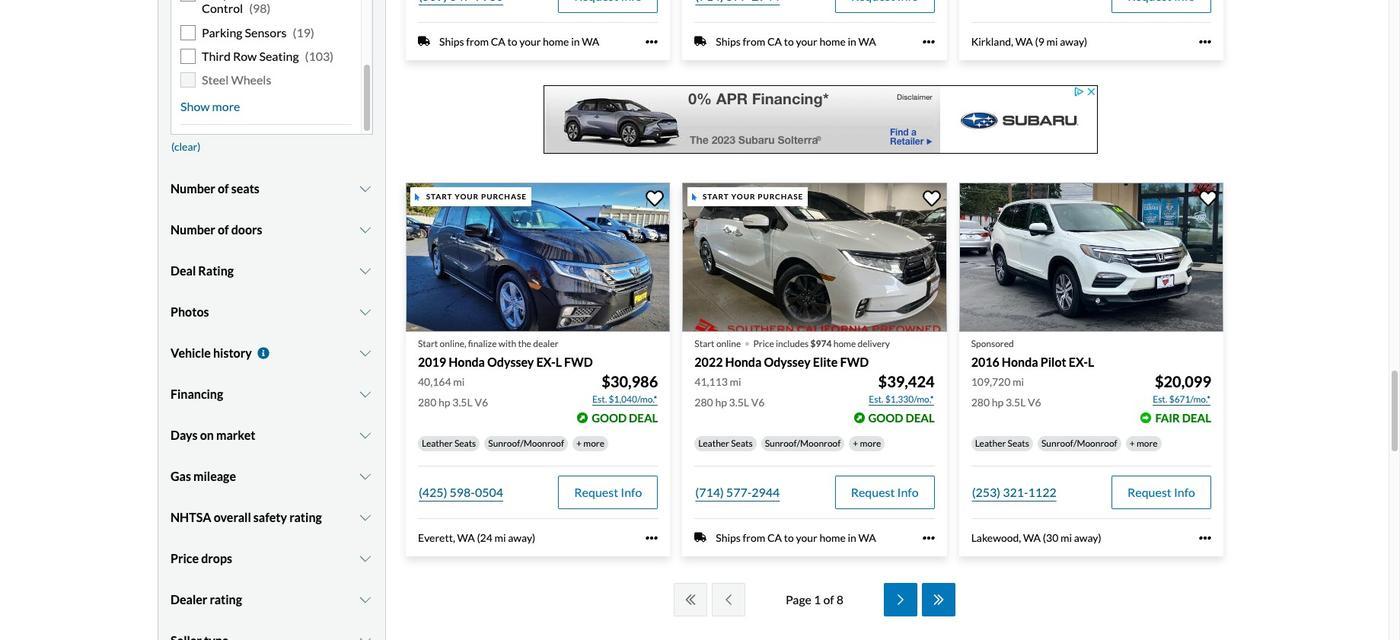 Task type: describe. For each thing, give the bounding box(es) containing it.
mi inside 41,113 mi 280 hp 3.5l v6
[[730, 375, 741, 388]]

to for truck icon
[[507, 35, 517, 48]]

good deal for ·
[[868, 411, 935, 425]]

chevron left image
[[721, 594, 736, 606]]

+ more for honda
[[1130, 438, 1158, 449]]

black 2019 honda odyssey ex-l fwd minivan front-wheel drive 9-speed automatic image
[[406, 183, 670, 332]]

mi right (30
[[1061, 531, 1072, 544]]

est. for finalize
[[592, 393, 607, 405]]

of for seats
[[218, 181, 229, 196]]

$30,986
[[602, 372, 658, 390]]

41,113
[[695, 375, 728, 388]]

3.5l for honda
[[1006, 396, 1026, 409]]

ex- inside sponsored 2016 honda pilot ex-l
[[1069, 354, 1088, 369]]

everett,
[[418, 531, 455, 544]]

elite
[[813, 354, 838, 369]]

show
[[180, 99, 210, 114]]

sunroof/moonroof for honda
[[1042, 438, 1118, 449]]

leather for ·
[[699, 438, 729, 449]]

odyssey inside start online · price includes $974 home delivery 2022 honda odyssey elite fwd
[[764, 354, 811, 369]]

sensors
[[245, 25, 287, 39]]

41,113 mi 280 hp 3.5l v6
[[695, 375, 765, 409]]

days on market
[[171, 428, 255, 443]]

ellipsis h image for finalize
[[646, 532, 658, 544]]

mouse pointer image
[[692, 193, 697, 201]]

advertisement region
[[544, 85, 1098, 154]]

start right mouse pointer icon
[[426, 192, 453, 201]]

est. for ·
[[869, 393, 884, 405]]

start inside start online, finalize with the dealer 2019 honda odyssey ex-l fwd
[[418, 338, 438, 349]]

white 2022 honda odyssey elite fwd minivan front-wheel drive automatic image
[[683, 183, 947, 332]]

$974
[[811, 338, 832, 349]]

deal rating button
[[171, 252, 373, 290]]

2944
[[752, 485, 780, 499]]

$39,424 est. $1,330/mo.*
[[869, 372, 935, 405]]

number of seats
[[171, 181, 260, 196]]

seats for honda
[[1008, 438, 1029, 449]]

l inside sponsored 2016 honda pilot ex-l
[[1088, 354, 1094, 369]]

drops
[[201, 551, 232, 566]]

(clear)
[[171, 140, 201, 153]]

hp for finalize
[[439, 396, 450, 409]]

(714) 577-2944
[[695, 485, 780, 499]]

est. $1,040/mo.* button
[[592, 392, 658, 407]]

white 2016 honda pilot ex-l suv / crossover front-wheel drive automatic image
[[959, 183, 1224, 332]]

seating
[[259, 49, 299, 63]]

(253)
[[972, 485, 1001, 499]]

row
[[233, 49, 257, 63]]

number of doors
[[171, 222, 262, 237]]

request info button for ·
[[835, 476, 935, 509]]

chevron right image
[[893, 594, 908, 606]]

v6 for finalize
[[475, 396, 488, 409]]

deal
[[171, 264, 196, 278]]

2 ships from ca to your home in wa link from the left
[[683, 0, 947, 60]]

request info button for honda
[[1112, 476, 1211, 509]]

dealer rating
[[171, 593, 242, 607]]

280 for ·
[[695, 396, 713, 409]]

request for ·
[[851, 485, 895, 499]]

est. $671/mo.* button
[[1152, 392, 1211, 407]]

hp for ·
[[715, 396, 727, 409]]

nhtsa overall safety rating button
[[171, 499, 373, 537]]

the
[[518, 338, 531, 349]]

away) right (9 on the top right of the page
[[1060, 35, 1088, 48]]

(clear) button
[[171, 135, 201, 158]]

598-
[[450, 485, 475, 499]]

info for honda
[[1174, 485, 1195, 499]]

leather seats for finalize
[[422, 438, 476, 449]]

mi right (9 on the top right of the page
[[1047, 35, 1058, 48]]

l inside start online, finalize with the dealer 2019 honda odyssey ex-l fwd
[[556, 354, 562, 369]]

sunroof/moonroof for ·
[[765, 438, 841, 449]]

good for finalize
[[592, 411, 627, 425]]

good deal for finalize
[[592, 411, 658, 425]]

from for second ships from ca to your home in wa 'link' from the left
[[743, 35, 765, 48]]

kirkland, wa (9 mi away)
[[971, 35, 1088, 48]]

2 horizontal spatial ellipsis h image
[[1199, 532, 1211, 544]]

(103)
[[305, 49, 334, 63]]

honda inside sponsored 2016 honda pilot ex-l
[[1002, 354, 1038, 369]]

+ more for ·
[[853, 438, 881, 449]]

number of doors button
[[171, 211, 373, 249]]

rating inside dropdown button
[[210, 593, 242, 607]]

(425)
[[419, 485, 447, 499]]

$20,099
[[1155, 372, 1211, 390]]

$671/mo.*
[[1169, 393, 1211, 405]]

online
[[716, 338, 741, 349]]

rating inside dropdown button
[[289, 510, 322, 525]]

(30
[[1043, 531, 1059, 544]]

dealer
[[171, 593, 207, 607]]

odyssey inside start online, finalize with the dealer 2019 honda odyssey ex-l fwd
[[487, 354, 534, 369]]

fair deal
[[1155, 411, 1211, 425]]

info for finalize
[[621, 485, 642, 499]]

market
[[216, 428, 255, 443]]

ca for 2nd ships from ca to your home in wa 'link' from the right
[[491, 35, 505, 48]]

est. $1,330/mo.* button
[[868, 392, 935, 407]]

$30,986 est. $1,040/mo.*
[[592, 372, 658, 405]]

ellipsis h image for ·
[[923, 532, 935, 544]]

fwd inside start online, finalize with the dealer 2019 honda odyssey ex-l fwd
[[564, 354, 593, 369]]

2022
[[695, 354, 723, 369]]

ships for second ships from ca to your home in wa 'link' from the left
[[716, 35, 741, 48]]

request info button for finalize
[[558, 476, 658, 509]]

ships from ca to your home in wa for 2nd ships from ca to your home in wa 'link' from the right
[[439, 35, 600, 48]]

sponsored 2016 honda pilot ex-l
[[971, 338, 1094, 369]]

number for number of seats
[[171, 181, 215, 196]]

ex- inside start online, finalize with the dealer 2019 honda odyssey ex-l fwd
[[536, 354, 556, 369]]

$20,099 est. $671/mo.*
[[1153, 372, 1211, 405]]

with
[[499, 338, 516, 349]]

gas mileage button
[[171, 458, 373, 496]]

rating
[[198, 264, 234, 278]]

parking
[[202, 25, 243, 39]]

chevron down image for dealer rating
[[358, 594, 373, 606]]

lakewood,
[[971, 531, 1021, 544]]

mi right (24
[[495, 531, 506, 544]]

vehicle history button
[[171, 334, 373, 372]]

109,720 mi 280 hp 3.5l v6
[[971, 375, 1041, 409]]

40,164 mi 280 hp 3.5l v6
[[418, 375, 488, 409]]

your for truck icon
[[519, 35, 541, 48]]

nhtsa overall safety rating
[[171, 510, 322, 525]]

leather for honda
[[975, 438, 1006, 449]]

gas
[[171, 469, 191, 484]]

$1,330/mo.*
[[885, 393, 934, 405]]

vehicle history
[[171, 346, 252, 360]]

on
[[200, 428, 214, 443]]

in for · ellipsis h image
[[848, 531, 857, 544]]

2 truck image from the top
[[695, 532, 707, 544]]

info for ·
[[897, 485, 919, 499]]

your for truck image within the ships from ca to your home in wa 'link'
[[796, 35, 818, 48]]

109,720
[[971, 375, 1011, 388]]

321-
[[1003, 485, 1028, 499]]

(714)
[[695, 485, 724, 499]]

3 chevron down image from the top
[[358, 347, 373, 360]]

financing
[[171, 387, 223, 401]]

1122
[[1028, 485, 1057, 499]]

request for honda
[[1128, 485, 1172, 499]]

everett, wa (24 mi away)
[[418, 531, 536, 544]]

doors
[[231, 222, 262, 237]]

dealer rating button
[[171, 581, 373, 619]]

start online, finalize with the dealer 2019 honda odyssey ex-l fwd
[[418, 338, 593, 369]]

0504
[[475, 485, 503, 499]]

price inside dropdown button
[[171, 551, 199, 566]]

2 horizontal spatial ellipsis h image
[[1199, 35, 1211, 48]]

(253) 321-1122
[[972, 485, 1057, 499]]

1
[[814, 593, 821, 607]]

280 for finalize
[[418, 396, 437, 409]]

mouse pointer image
[[415, 193, 420, 201]]

kirkland,
[[971, 35, 1014, 48]]

overall
[[214, 510, 251, 525]]

page
[[786, 593, 812, 607]]

deal rating
[[171, 264, 234, 278]]

steel
[[202, 72, 229, 87]]

fair
[[1155, 411, 1180, 425]]

sunroof/moonroof for finalize
[[488, 438, 564, 449]]



Task type: locate. For each thing, give the bounding box(es) containing it.
est. inside the $20,099 est. $671/mo.*
[[1153, 393, 1168, 405]]

1 truck image from the top
[[695, 35, 707, 47]]

0 vertical spatial number
[[171, 181, 215, 196]]

2 horizontal spatial 280
[[971, 396, 990, 409]]

chevron down image for days on market
[[358, 430, 373, 442]]

honda inside start online · price includes $974 home delivery 2022 honda odyssey elite fwd
[[725, 354, 762, 369]]

start up the 2022
[[695, 338, 715, 349]]

2 horizontal spatial + more
[[1130, 438, 1158, 449]]

v6 for ·
[[751, 396, 765, 409]]

chevron down image inside "gas mileage" dropdown button
[[358, 471, 373, 483]]

1 vertical spatial of
[[218, 222, 229, 237]]

2 ex- from the left
[[1069, 354, 1088, 369]]

1 leather seats from the left
[[422, 438, 476, 449]]

home
[[543, 35, 569, 48], [820, 35, 846, 48], [834, 338, 856, 349], [820, 531, 846, 544]]

3 + more from the left
[[1130, 438, 1158, 449]]

chevron down image inside the "photos" dropdown button
[[358, 306, 373, 318]]

info circle image
[[256, 347, 271, 360]]

0 horizontal spatial ex-
[[536, 354, 556, 369]]

3 est. from the left
[[1153, 393, 1168, 405]]

number
[[171, 181, 215, 196], [171, 222, 215, 237]]

1 horizontal spatial odyssey
[[764, 354, 811, 369]]

seats up '577-'
[[731, 438, 753, 449]]

leather seats for ·
[[699, 438, 753, 449]]

leather seats up (425) 598-0504
[[422, 438, 476, 449]]

2 est. from the left
[[869, 393, 884, 405]]

1 leather from the left
[[422, 438, 453, 449]]

2 horizontal spatial +
[[1130, 438, 1135, 449]]

2 purchase from the left
[[758, 192, 804, 201]]

sunroof/moonroof up 2944
[[765, 438, 841, 449]]

+ more down est. $1,040/mo.* button
[[576, 438, 605, 449]]

good for ·
[[868, 411, 904, 425]]

2 request info from the left
[[851, 485, 919, 499]]

finalize
[[468, 338, 497, 349]]

1 horizontal spatial request info
[[851, 485, 919, 499]]

in for ellipsis h icon for 2nd ships from ca to your home in wa 'link' from the right
[[571, 35, 580, 48]]

1 horizontal spatial ellipsis h image
[[923, 35, 935, 48]]

v6 down start online, finalize with the dealer 2019 honda odyssey ex-l fwd
[[475, 396, 488, 409]]

2 fwd from the left
[[840, 354, 869, 369]]

purchase for ·
[[758, 192, 804, 201]]

price drops button
[[171, 540, 373, 578]]

parking sensors (19)
[[202, 25, 314, 39]]

(24
[[477, 531, 493, 544]]

$39,424
[[878, 372, 935, 390]]

vehicle
[[171, 346, 211, 360]]

truck image
[[418, 35, 430, 47]]

chevron down image inside "nhtsa overall safety rating" dropdown button
[[358, 512, 373, 524]]

2 horizontal spatial hp
[[992, 396, 1004, 409]]

truck image
[[695, 35, 707, 47], [695, 532, 707, 544]]

3 deal from the left
[[1182, 411, 1211, 425]]

request info button
[[558, 476, 658, 509], [835, 476, 935, 509], [1112, 476, 1211, 509]]

0 horizontal spatial est.
[[592, 393, 607, 405]]

280 inside 41,113 mi 280 hp 3.5l v6
[[695, 396, 713, 409]]

number down '(clear)' button
[[171, 181, 215, 196]]

chevron down image
[[358, 183, 373, 195], [358, 224, 373, 236], [358, 347, 373, 360], [358, 388, 373, 401], [358, 430, 373, 442], [358, 471, 373, 483], [358, 553, 373, 565]]

0 horizontal spatial info
[[621, 485, 642, 499]]

deal down $671/mo.*
[[1182, 411, 1211, 425]]

0 vertical spatial of
[[218, 181, 229, 196]]

0 horizontal spatial sunroof/moonroof
[[488, 438, 564, 449]]

ellipsis h image
[[1199, 35, 1211, 48], [646, 532, 658, 544], [923, 532, 935, 544]]

0 horizontal spatial request info
[[574, 485, 642, 499]]

deal for honda
[[1182, 411, 1211, 425]]

odyssey down includes
[[764, 354, 811, 369]]

3 leather from the left
[[975, 438, 1006, 449]]

leather for finalize
[[422, 438, 453, 449]]

2 request info button from the left
[[835, 476, 935, 509]]

1 fwd from the left
[[564, 354, 593, 369]]

fwd
[[564, 354, 593, 369], [840, 354, 869, 369]]

2 good from the left
[[868, 411, 904, 425]]

honda down online,
[[449, 354, 485, 369]]

1 number from the top
[[171, 181, 215, 196]]

est. up fair
[[1153, 393, 1168, 405]]

odyssey
[[487, 354, 534, 369], [764, 354, 811, 369]]

2 seats from the left
[[731, 438, 753, 449]]

start your purchase right mouse pointer image
[[703, 192, 804, 201]]

pilot
[[1041, 354, 1067, 369]]

number up deal rating
[[171, 222, 215, 237]]

sponsored
[[971, 338, 1014, 349]]

1 horizontal spatial purchase
[[758, 192, 804, 201]]

leather seats up the "(253) 321-1122"
[[975, 438, 1029, 449]]

price drops
[[171, 551, 232, 566]]

purchase
[[481, 192, 527, 201], [758, 192, 804, 201]]

280
[[418, 396, 437, 409], [695, 396, 713, 409], [971, 396, 990, 409]]

seats for finalize
[[455, 438, 476, 449]]

2 3.5l from the left
[[729, 396, 749, 409]]

0 horizontal spatial 3.5l
[[453, 396, 473, 409]]

3 info from the left
[[1174, 485, 1195, 499]]

1 + from the left
[[576, 438, 582, 449]]

est. inside $39,424 est. $1,330/mo.*
[[869, 393, 884, 405]]

1 horizontal spatial fwd
[[840, 354, 869, 369]]

3.5l for finalize
[[453, 396, 473, 409]]

leather seats for honda
[[975, 438, 1029, 449]]

v6 inside "40,164 mi 280 hp 3.5l v6"
[[475, 396, 488, 409]]

leather
[[422, 438, 453, 449], [699, 438, 729, 449], [975, 438, 1006, 449]]

+ more down fair
[[1130, 438, 1158, 449]]

hp inside 109,720 mi 280 hp 3.5l v6
[[992, 396, 1004, 409]]

request for finalize
[[574, 485, 618, 499]]

2 horizontal spatial honda
[[1002, 354, 1038, 369]]

of right 1
[[823, 593, 834, 607]]

2 info from the left
[[897, 485, 919, 499]]

wa
[[582, 35, 600, 48], [859, 35, 876, 48], [1016, 35, 1033, 48], [457, 531, 475, 544], [859, 531, 876, 544], [1023, 531, 1041, 544]]

(425) 598-0504
[[419, 485, 503, 499]]

ships for 2nd ships from ca to your home in wa 'link' from the right
[[439, 35, 464, 48]]

280 inside 109,720 mi 280 hp 3.5l v6
[[971, 396, 990, 409]]

ex- down dealer
[[536, 354, 556, 369]]

seats up 321- in the right bottom of the page
[[1008, 438, 1029, 449]]

deal for finalize
[[629, 411, 658, 425]]

sunroof/moonroof
[[488, 438, 564, 449], [765, 438, 841, 449], [1042, 438, 1118, 449]]

1 l from the left
[[556, 354, 562, 369]]

0 horizontal spatial odyssey
[[487, 354, 534, 369]]

mileage
[[193, 469, 236, 484]]

from
[[466, 35, 489, 48], [743, 35, 765, 48], [743, 531, 765, 544]]

rating right safety
[[289, 510, 322, 525]]

3.5l down online,
[[453, 396, 473, 409]]

1 est. from the left
[[592, 393, 607, 405]]

1 chevron down image from the top
[[358, 183, 373, 195]]

1 seats from the left
[[455, 438, 476, 449]]

0 horizontal spatial ships from ca to your home in wa link
[[406, 0, 670, 60]]

good down est. $1,330/mo.* button
[[868, 411, 904, 425]]

start inside start online · price includes $974 home delivery 2022 honda odyssey elite fwd
[[695, 338, 715, 349]]

0 horizontal spatial deal
[[629, 411, 658, 425]]

0 horizontal spatial fwd
[[564, 354, 593, 369]]

number for number of doors
[[171, 222, 215, 237]]

chevron down image inside price drops dropdown button
[[358, 553, 373, 565]]

1 horizontal spatial price
[[753, 338, 774, 349]]

ellipsis h image for second ships from ca to your home in wa 'link' from the left
[[923, 35, 935, 48]]

start up the 2019
[[418, 338, 438, 349]]

3.5l down 109,720 at bottom
[[1006, 396, 1026, 409]]

est. left $1,330/mo.*
[[869, 393, 884, 405]]

more for finalize
[[583, 438, 605, 449]]

0 horizontal spatial rating
[[210, 593, 242, 607]]

honda down online
[[725, 354, 762, 369]]

delivery
[[858, 338, 890, 349]]

fwd inside start online · price includes $974 home delivery 2022 honda odyssey elite fwd
[[840, 354, 869, 369]]

truck image inside ships from ca to your home in wa 'link'
[[695, 35, 707, 47]]

rating right 'dealer'
[[210, 593, 242, 607]]

0 horizontal spatial +
[[576, 438, 582, 449]]

gas mileage
[[171, 469, 236, 484]]

1 horizontal spatial ships from ca to your home in wa link
[[683, 0, 947, 60]]

0 horizontal spatial honda
[[449, 354, 485, 369]]

of left doors
[[218, 222, 229, 237]]

show more button
[[180, 96, 352, 117]]

chevron down image for number of seats
[[358, 183, 373, 195]]

1 odyssey from the left
[[487, 354, 534, 369]]

1 honda from the left
[[449, 354, 485, 369]]

1 horizontal spatial ellipsis h image
[[923, 532, 935, 544]]

1 horizontal spatial 280
[[695, 396, 713, 409]]

2 + more from the left
[[853, 438, 881, 449]]

3.5l down online
[[729, 396, 749, 409]]

1 info from the left
[[621, 485, 642, 499]]

1 horizontal spatial rating
[[289, 510, 322, 525]]

deal for ·
[[906, 411, 935, 425]]

1 hp from the left
[[439, 396, 450, 409]]

0 horizontal spatial leather
[[422, 438, 453, 449]]

5 chevron down image from the top
[[358, 430, 373, 442]]

honda down sponsored
[[1002, 354, 1038, 369]]

3 v6 from the left
[[1028, 396, 1041, 409]]

v6 down pilot at bottom
[[1028, 396, 1041, 409]]

price inside start online · price includes $974 home delivery 2022 honda odyssey elite fwd
[[753, 338, 774, 349]]

of for doors
[[218, 222, 229, 237]]

mi inside "40,164 mi 280 hp 3.5l v6"
[[453, 375, 465, 388]]

safety
[[253, 510, 287, 525]]

chevron down image inside days on market 'dropdown button'
[[358, 430, 373, 442]]

nhtsa
[[171, 510, 211, 525]]

2 leather from the left
[[699, 438, 729, 449]]

more for honda
[[1137, 438, 1158, 449]]

1 good deal from the left
[[592, 411, 658, 425]]

l
[[556, 354, 562, 369], [1088, 354, 1094, 369]]

more down est. $1,330/mo.* button
[[860, 438, 881, 449]]

in for ellipsis h icon corresponding to second ships from ca to your home in wa 'link' from the left
[[848, 35, 857, 48]]

chevron down image inside financing dropdown button
[[358, 388, 373, 401]]

more down est. $1,040/mo.* button
[[583, 438, 605, 449]]

2 hp from the left
[[715, 396, 727, 409]]

6 chevron down image from the top
[[358, 471, 373, 483]]

2 request from the left
[[851, 485, 895, 499]]

(19)
[[293, 25, 314, 39]]

+ for ·
[[853, 438, 858, 449]]

2 chevron down image from the top
[[358, 306, 373, 318]]

start online · price includes $974 home delivery 2022 honda odyssey elite fwd
[[695, 328, 890, 369]]

start your purchase right mouse pointer icon
[[426, 192, 527, 201]]

dealer
[[533, 338, 559, 349]]

wheels
[[231, 72, 271, 87]]

control
[[202, 1, 243, 16]]

3.5l for ·
[[729, 396, 749, 409]]

sunroof/moonroof up 1122
[[1042, 438, 1118, 449]]

ships from ca to your home in wa for second ships from ca to your home in wa 'link' from the left
[[716, 35, 876, 48]]

577-
[[726, 485, 752, 499]]

2 280 from the left
[[695, 396, 713, 409]]

1 horizontal spatial good
[[868, 411, 904, 425]]

2 horizontal spatial v6
[[1028, 396, 1041, 409]]

0 horizontal spatial ellipsis h image
[[646, 35, 658, 48]]

deal down $1,040/mo.*
[[629, 411, 658, 425]]

(98)
[[249, 1, 271, 16]]

away) for $30,986
[[508, 531, 536, 544]]

chevron double right image
[[931, 594, 947, 606]]

(714) 577-2944 button
[[695, 476, 781, 509]]

1 horizontal spatial info
[[897, 485, 919, 499]]

from for 2nd ships from ca to your home in wa 'link' from the right
[[466, 35, 489, 48]]

0 horizontal spatial leather seats
[[422, 438, 476, 449]]

1 ex- from the left
[[536, 354, 556, 369]]

1 horizontal spatial sunroof/moonroof
[[765, 438, 841, 449]]

3 280 from the left
[[971, 396, 990, 409]]

2 deal from the left
[[906, 411, 935, 425]]

5 chevron down image from the top
[[358, 635, 373, 640]]

hp
[[439, 396, 450, 409], [715, 396, 727, 409], [992, 396, 1004, 409]]

ellipsis h image for 2nd ships from ca to your home in wa 'link' from the right
[[646, 35, 658, 48]]

280 for honda
[[971, 396, 990, 409]]

0 horizontal spatial v6
[[475, 396, 488, 409]]

of left "seats"
[[218, 181, 229, 196]]

0 horizontal spatial 280
[[418, 396, 437, 409]]

1 horizontal spatial start your purchase
[[703, 192, 804, 201]]

2 horizontal spatial est.
[[1153, 393, 1168, 405]]

1 sunroof/moonroof from the left
[[488, 438, 564, 449]]

1 horizontal spatial hp
[[715, 396, 727, 409]]

1 horizontal spatial request
[[851, 485, 895, 499]]

2019
[[418, 354, 446, 369]]

l down dealer
[[556, 354, 562, 369]]

chevron down image
[[358, 265, 373, 277], [358, 306, 373, 318], [358, 512, 373, 524], [358, 594, 373, 606], [358, 635, 373, 640]]

deal
[[629, 411, 658, 425], [906, 411, 935, 425], [1182, 411, 1211, 425]]

0 vertical spatial rating
[[289, 510, 322, 525]]

+ more
[[576, 438, 605, 449], [853, 438, 881, 449], [1130, 438, 1158, 449]]

280 inside "40,164 mi 280 hp 3.5l v6"
[[418, 396, 437, 409]]

3 hp from the left
[[992, 396, 1004, 409]]

3 chevron down image from the top
[[358, 512, 373, 524]]

price left drops
[[171, 551, 199, 566]]

cruise
[[252, 0, 287, 1]]

chevron down image inside number of doors 'dropdown button'
[[358, 224, 373, 236]]

2016
[[971, 354, 1000, 369]]

hp for honda
[[992, 396, 1004, 409]]

chevron down image for financing
[[358, 388, 373, 401]]

2 horizontal spatial deal
[[1182, 411, 1211, 425]]

adaptive cruise control
[[202, 0, 287, 16]]

sunroof/moonroof up 0504
[[488, 438, 564, 449]]

days
[[171, 428, 198, 443]]

3 + from the left
[[1130, 438, 1135, 449]]

2 v6 from the left
[[751, 396, 765, 409]]

number inside 'dropdown button'
[[171, 222, 215, 237]]

chevron down image for nhtsa overall safety rating
[[358, 512, 373, 524]]

1 vertical spatial number
[[171, 222, 215, 237]]

0 horizontal spatial + more
[[576, 438, 605, 449]]

ca
[[491, 35, 505, 48], [768, 35, 782, 48], [768, 531, 782, 544]]

2 odyssey from the left
[[764, 354, 811, 369]]

history
[[213, 346, 252, 360]]

of inside number of doors 'dropdown button'
[[218, 222, 229, 237]]

mi right 41,113
[[730, 375, 741, 388]]

$1,040/mo.*
[[609, 393, 657, 405]]

4 chevron down image from the top
[[358, 594, 373, 606]]

3 request info button from the left
[[1112, 476, 1211, 509]]

v6 for honda
[[1028, 396, 1041, 409]]

1 vertical spatial rating
[[210, 593, 242, 607]]

1 request from the left
[[574, 485, 618, 499]]

2 horizontal spatial request
[[1128, 485, 1172, 499]]

seats up 598-
[[455, 438, 476, 449]]

0 horizontal spatial purchase
[[481, 192, 527, 201]]

deal down $1,330/mo.*
[[906, 411, 935, 425]]

start your purchase for finalize
[[426, 192, 527, 201]]

est. inside $30,986 est. $1,040/mo.*
[[592, 393, 607, 405]]

1 horizontal spatial ex-
[[1069, 354, 1088, 369]]

leather up the (425)
[[422, 438, 453, 449]]

1 horizontal spatial est.
[[869, 393, 884, 405]]

away) right (24
[[508, 531, 536, 544]]

ellipsis h image
[[646, 35, 658, 48], [923, 35, 935, 48], [1199, 532, 1211, 544]]

2 vertical spatial of
[[823, 593, 834, 607]]

2 leather seats from the left
[[699, 438, 753, 449]]

2 start your purchase from the left
[[703, 192, 804, 201]]

away) right (30
[[1074, 531, 1102, 544]]

hp down 40,164
[[439, 396, 450, 409]]

2 chevron down image from the top
[[358, 224, 373, 236]]

(425) 598-0504 button
[[418, 476, 504, 509]]

1 start your purchase from the left
[[426, 192, 527, 201]]

page 1 of 8
[[786, 593, 844, 607]]

leather seats up (714) 577-2944
[[699, 438, 753, 449]]

ships from ca to your home in wa
[[439, 35, 600, 48], [716, 35, 876, 48], [716, 531, 876, 544]]

chevron down image for gas mileage
[[358, 471, 373, 483]]

chevron double left image
[[683, 594, 698, 606]]

3.5l inside 109,720 mi 280 hp 3.5l v6
[[1006, 396, 1026, 409]]

number inside dropdown button
[[171, 181, 215, 196]]

away) for $20,099
[[1074, 531, 1102, 544]]

leather up (253)
[[975, 438, 1006, 449]]

more down fair
[[1137, 438, 1158, 449]]

v6 down start online · price includes $974 home delivery 2022 honda odyssey elite fwd
[[751, 396, 765, 409]]

2 horizontal spatial request info
[[1128, 485, 1195, 499]]

2 horizontal spatial 3.5l
[[1006, 396, 1026, 409]]

2 horizontal spatial leather
[[975, 438, 1006, 449]]

280 down 40,164
[[418, 396, 437, 409]]

1 horizontal spatial + more
[[853, 438, 881, 449]]

1 horizontal spatial request info button
[[835, 476, 935, 509]]

3 request from the left
[[1128, 485, 1172, 499]]

2 horizontal spatial request info button
[[1112, 476, 1211, 509]]

2 horizontal spatial info
[[1174, 485, 1195, 499]]

3 seats from the left
[[1008, 438, 1029, 449]]

chevron down image inside deal rating dropdown button
[[358, 265, 373, 277]]

price
[[753, 338, 774, 349], [171, 551, 199, 566]]

·
[[744, 328, 750, 355]]

v6 inside 41,113 mi 280 hp 3.5l v6
[[751, 396, 765, 409]]

seats
[[231, 181, 260, 196]]

1 horizontal spatial 3.5l
[[729, 396, 749, 409]]

third
[[202, 49, 231, 63]]

1 request info button from the left
[[558, 476, 658, 509]]

in
[[571, 35, 580, 48], [848, 35, 857, 48], [848, 531, 857, 544]]

fwd down delivery
[[840, 354, 869, 369]]

number of seats button
[[171, 170, 373, 208]]

0 horizontal spatial request info button
[[558, 476, 658, 509]]

hp down 41,113
[[715, 396, 727, 409]]

+
[[576, 438, 582, 449], [853, 438, 858, 449], [1130, 438, 1135, 449]]

2 horizontal spatial sunroof/moonroof
[[1042, 438, 1118, 449]]

2 honda from the left
[[725, 354, 762, 369]]

3 3.5l from the left
[[1006, 396, 1026, 409]]

0 vertical spatial price
[[753, 338, 774, 349]]

request
[[574, 485, 618, 499], [851, 485, 895, 499], [1128, 485, 1172, 499]]

leather up (714)
[[699, 438, 729, 449]]

0 vertical spatial truck image
[[695, 35, 707, 47]]

leather seats
[[422, 438, 476, 449], [699, 438, 753, 449], [975, 438, 1029, 449]]

0 horizontal spatial start your purchase
[[426, 192, 527, 201]]

1 horizontal spatial seats
[[731, 438, 753, 449]]

1 ships from ca to your home in wa link from the left
[[406, 0, 670, 60]]

1 + more from the left
[[576, 438, 605, 449]]

40,164
[[418, 375, 451, 388]]

2 + from the left
[[853, 438, 858, 449]]

price right "·"
[[753, 338, 774, 349]]

l right pilot at bottom
[[1088, 354, 1094, 369]]

1 horizontal spatial honda
[[725, 354, 762, 369]]

est. left $1,040/mo.*
[[592, 393, 607, 405]]

1 horizontal spatial l
[[1088, 354, 1094, 369]]

request info for honda
[[1128, 485, 1195, 499]]

online,
[[440, 338, 466, 349]]

good deal down est. $1,040/mo.* button
[[592, 411, 658, 425]]

0 horizontal spatial good deal
[[592, 411, 658, 425]]

0 horizontal spatial seats
[[455, 438, 476, 449]]

+ more down est. $1,330/mo.* button
[[853, 438, 881, 449]]

hp down 109,720 at bottom
[[992, 396, 1004, 409]]

includes
[[776, 338, 809, 349]]

1 horizontal spatial leather
[[699, 438, 729, 449]]

+ for honda
[[1130, 438, 1135, 449]]

photos
[[171, 305, 209, 319]]

v6 inside 109,720 mi 280 hp 3.5l v6
[[1028, 396, 1041, 409]]

show more
[[180, 99, 240, 114]]

3 honda from the left
[[1002, 354, 1038, 369]]

to for truck image within the ships from ca to your home in wa 'link'
[[784, 35, 794, 48]]

info
[[621, 485, 642, 499], [897, 485, 919, 499], [1174, 485, 1195, 499]]

3.5l inside "40,164 mi 280 hp 3.5l v6"
[[453, 396, 473, 409]]

(253) 321-1122 button
[[971, 476, 1057, 509]]

1 purchase from the left
[[481, 192, 527, 201]]

your for second truck image
[[796, 531, 818, 544]]

0 horizontal spatial good
[[592, 411, 627, 425]]

start your purchase for ·
[[703, 192, 804, 201]]

honda inside start online, finalize with the dealer 2019 honda odyssey ex-l fwd
[[449, 354, 485, 369]]

2 good deal from the left
[[868, 411, 935, 425]]

chevron down image for number of doors
[[358, 224, 373, 236]]

home inside start online · price includes $974 home delivery 2022 honda odyssey elite fwd
[[834, 338, 856, 349]]

1 vertical spatial truck image
[[695, 532, 707, 544]]

1 horizontal spatial +
[[853, 438, 858, 449]]

2 sunroof/moonroof from the left
[[765, 438, 841, 449]]

more for ·
[[860, 438, 881, 449]]

ex- right pilot at bottom
[[1069, 354, 1088, 369]]

lakewood, wa (30 mi away)
[[971, 531, 1102, 544]]

4 chevron down image from the top
[[358, 388, 373, 401]]

2 number from the top
[[171, 222, 215, 237]]

good deal down est. $1,330/mo.* button
[[868, 411, 935, 425]]

1 horizontal spatial good deal
[[868, 411, 935, 425]]

1 horizontal spatial v6
[[751, 396, 765, 409]]

chevron down image inside dealer rating dropdown button
[[358, 594, 373, 606]]

good
[[592, 411, 627, 425], [868, 411, 904, 425]]

mi right 109,720 at bottom
[[1013, 375, 1024, 388]]

1 deal from the left
[[629, 411, 658, 425]]

est. for honda
[[1153, 393, 1168, 405]]

request info for finalize
[[574, 485, 642, 499]]

start right mouse pointer image
[[703, 192, 729, 201]]

of inside number of seats dropdown button
[[218, 181, 229, 196]]

1 request info from the left
[[574, 485, 642, 499]]

ships from ca to your home in wa link
[[406, 0, 670, 60], [683, 0, 947, 60]]

chevron down image inside number of seats dropdown button
[[358, 183, 373, 195]]

2 horizontal spatial seats
[[1008, 438, 1029, 449]]

mi right 40,164
[[453, 375, 465, 388]]

chevron down image for price drops
[[358, 553, 373, 565]]

request info for ·
[[851, 485, 919, 499]]

1 chevron down image from the top
[[358, 265, 373, 277]]

1 good from the left
[[592, 411, 627, 425]]

1 horizontal spatial leather seats
[[699, 438, 753, 449]]

0 horizontal spatial price
[[171, 551, 199, 566]]

1 280 from the left
[[418, 396, 437, 409]]

3 request info from the left
[[1128, 485, 1195, 499]]

hp inside 41,113 mi 280 hp 3.5l v6
[[715, 396, 727, 409]]

3.5l inside 41,113 mi 280 hp 3.5l v6
[[729, 396, 749, 409]]

0 horizontal spatial request
[[574, 485, 618, 499]]

1 vertical spatial price
[[171, 551, 199, 566]]

0 horizontal spatial l
[[556, 354, 562, 369]]

280 down 109,720 at bottom
[[971, 396, 990, 409]]

hp inside "40,164 mi 280 hp 3.5l v6"
[[439, 396, 450, 409]]

purchase for finalize
[[481, 192, 527, 201]]

2 l from the left
[[1088, 354, 1094, 369]]

1 v6 from the left
[[475, 396, 488, 409]]

adaptive
[[202, 0, 250, 1]]

3 leather seats from the left
[[975, 438, 1029, 449]]

to for second truck image
[[784, 531, 794, 544]]

280 down 41,113
[[695, 396, 713, 409]]

2 horizontal spatial leather seats
[[975, 438, 1029, 449]]

fwd up $30,986 est. $1,040/mo.*
[[564, 354, 593, 369]]

chevron down image for deal rating
[[358, 265, 373, 277]]

good down est. $1,040/mo.* button
[[592, 411, 627, 425]]

+ more for finalize
[[576, 438, 605, 449]]

more down steel wheels
[[212, 99, 240, 114]]

3 sunroof/moonroof from the left
[[1042, 438, 1118, 449]]

1 horizontal spatial deal
[[906, 411, 935, 425]]

1 3.5l from the left
[[453, 396, 473, 409]]

+ for finalize
[[576, 438, 582, 449]]

more inside show more dropdown button
[[212, 99, 240, 114]]

seats for ·
[[731, 438, 753, 449]]

chevron down image for photos
[[358, 306, 373, 318]]

ca for second ships from ca to your home in wa 'link' from the left
[[768, 35, 782, 48]]

7 chevron down image from the top
[[358, 553, 373, 565]]

odyssey down "with"
[[487, 354, 534, 369]]

third row seating (103)
[[202, 49, 334, 63]]

mi inside 109,720 mi 280 hp 3.5l v6
[[1013, 375, 1024, 388]]

8
[[837, 593, 844, 607]]

0 horizontal spatial hp
[[439, 396, 450, 409]]

0 horizontal spatial ellipsis h image
[[646, 532, 658, 544]]



Task type: vqa. For each thing, say whether or not it's contained in the screenshot.
the Handling
no



